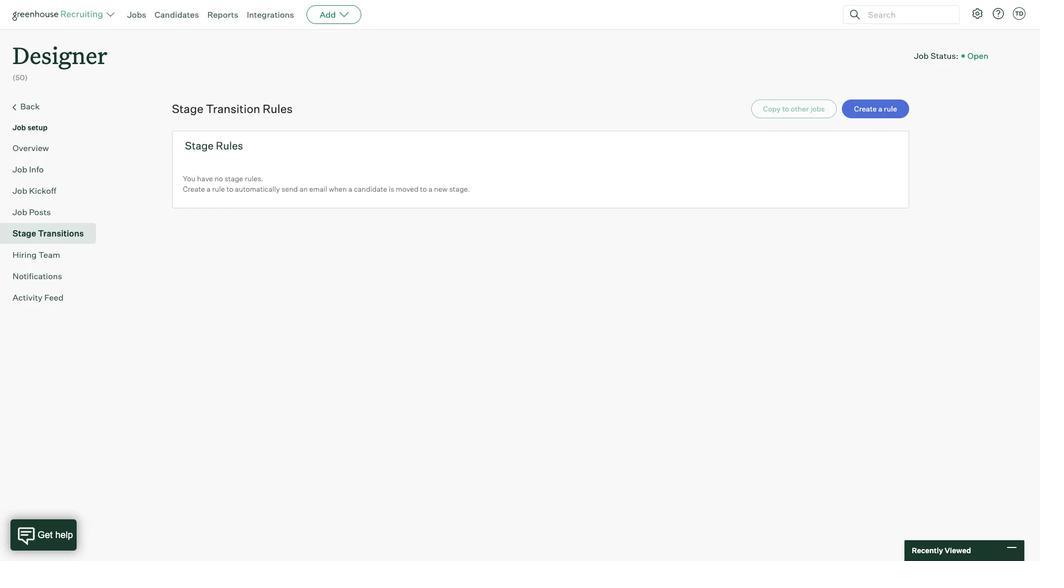 Task type: locate. For each thing, give the bounding box(es) containing it.
0 horizontal spatial rule
[[212, 185, 225, 193]]

1 vertical spatial rule
[[212, 185, 225, 193]]

transition
[[206, 102, 260, 116]]

job info
[[13, 164, 44, 175]]

0 horizontal spatial create
[[183, 185, 205, 193]]

job left status:
[[915, 50, 929, 61]]

a inside create a rule "link"
[[879, 104, 883, 113]]

1 vertical spatial rules
[[216, 139, 243, 152]]

designer
[[13, 40, 108, 70]]

reports link
[[207, 9, 239, 20]]

send
[[282, 185, 298, 193]]

job left posts
[[13, 207, 27, 217]]

0 vertical spatial stage
[[172, 102, 204, 116]]

stage
[[172, 102, 204, 116], [185, 139, 214, 152], [13, 228, 36, 239]]

0 horizontal spatial to
[[227, 185, 233, 193]]

td button
[[1012, 5, 1028, 22]]

1 vertical spatial stage
[[185, 139, 214, 152]]

create
[[855, 104, 877, 113], [183, 185, 205, 193]]

add button
[[307, 5, 362, 24]]

rules
[[263, 102, 293, 116], [216, 139, 243, 152]]

job kickoff link
[[13, 185, 92, 197]]

to
[[227, 185, 233, 193], [420, 185, 427, 193]]

designer (50)
[[13, 40, 108, 82]]

posts
[[29, 207, 51, 217]]

email
[[309, 185, 328, 193]]

job left kickoff
[[13, 186, 27, 196]]

you have no stage rules. create a rule to automatically send an email when a candidate is moved to a new stage.
[[183, 174, 470, 193]]

stage up have
[[185, 139, 214, 152]]

overview
[[13, 143, 49, 153]]

1 vertical spatial create
[[183, 185, 205, 193]]

stage for stage transitions
[[13, 228, 36, 239]]

transitions
[[38, 228, 84, 239]]

job left info
[[13, 164, 27, 175]]

when
[[329, 185, 347, 193]]

create inside you have no stage rules. create a rule to automatically send an email when a candidate is moved to a new stage.
[[183, 185, 205, 193]]

rule
[[885, 104, 898, 113], [212, 185, 225, 193]]

job status:
[[915, 50, 959, 61]]

hiring team
[[13, 250, 60, 260]]

1 horizontal spatial rule
[[885, 104, 898, 113]]

1 horizontal spatial create
[[855, 104, 877, 113]]

rules up stage
[[216, 139, 243, 152]]

Search text field
[[866, 7, 951, 22]]

setup
[[27, 123, 48, 132]]

viewed
[[945, 547, 972, 556]]

job for job posts
[[13, 207, 27, 217]]

stage
[[225, 174, 243, 183]]

back link
[[13, 100, 92, 114]]

0 vertical spatial rules
[[263, 102, 293, 116]]

jobs
[[127, 9, 146, 20]]

0 vertical spatial rule
[[885, 104, 898, 113]]

integrations link
[[247, 9, 294, 20]]

to right moved
[[420, 185, 427, 193]]

0 horizontal spatial rules
[[216, 139, 243, 152]]

to down stage
[[227, 185, 233, 193]]

rules right transition
[[263, 102, 293, 116]]

job
[[915, 50, 929, 61], [13, 123, 26, 132], [13, 164, 27, 175], [13, 186, 27, 196], [13, 207, 27, 217]]

integrations
[[247, 9, 294, 20]]

1 horizontal spatial rules
[[263, 102, 293, 116]]

a
[[879, 104, 883, 113], [207, 185, 211, 193], [349, 185, 353, 193], [429, 185, 433, 193]]

stage transition rules
[[172, 102, 293, 116]]

job left setup
[[13, 123, 26, 132]]

stage left transition
[[172, 102, 204, 116]]

is
[[389, 185, 395, 193]]

2 vertical spatial stage
[[13, 228, 36, 239]]

job for job kickoff
[[13, 186, 27, 196]]

job for job status:
[[915, 50, 929, 61]]

stage up hiring
[[13, 228, 36, 239]]

job posts
[[13, 207, 51, 217]]

job for job info
[[13, 164, 27, 175]]

recently
[[913, 547, 944, 556]]

job inside "link"
[[13, 186, 27, 196]]

0 vertical spatial create
[[855, 104, 877, 113]]

1 horizontal spatial to
[[420, 185, 427, 193]]

overview link
[[13, 142, 92, 154]]

open
[[968, 50, 989, 61]]

(50)
[[13, 73, 28, 82]]



Task type: vqa. For each thing, say whether or not it's contained in the screenshot.
Transition
yes



Task type: describe. For each thing, give the bounding box(es) containing it.
hiring team link
[[13, 249, 92, 261]]

hiring
[[13, 250, 37, 260]]

automatically
[[235, 185, 280, 193]]

stage transitions
[[13, 228, 84, 239]]

create a rule
[[855, 104, 898, 113]]

create inside "link"
[[855, 104, 877, 113]]

greenhouse recruiting image
[[13, 8, 106, 21]]

feed
[[44, 293, 64, 303]]

candidate
[[354, 185, 387, 193]]

an
[[300, 185, 308, 193]]

job kickoff
[[13, 186, 56, 196]]

job setup
[[13, 123, 48, 132]]

configure image
[[972, 7, 985, 20]]

reports
[[207, 9, 239, 20]]

job info link
[[13, 163, 92, 176]]

new
[[434, 185, 448, 193]]

notifications link
[[13, 270, 92, 283]]

rule inside you have no stage rules. create a rule to automatically send an email when a candidate is moved to a new stage.
[[212, 185, 225, 193]]

designer link
[[13, 29, 108, 73]]

job posts link
[[13, 206, 92, 218]]

stage for stage transition rules
[[172, 102, 204, 116]]

activity feed link
[[13, 291, 92, 304]]

stage transitions link
[[13, 227, 92, 240]]

recently viewed
[[913, 547, 972, 556]]

no
[[215, 174, 223, 183]]

activity
[[13, 293, 43, 303]]

2 to from the left
[[420, 185, 427, 193]]

back
[[20, 101, 40, 111]]

rule inside "link"
[[885, 104, 898, 113]]

info
[[29, 164, 44, 175]]

1 to from the left
[[227, 185, 233, 193]]

team
[[38, 250, 60, 260]]

moved
[[396, 185, 419, 193]]

activity feed
[[13, 293, 64, 303]]

create a rule link
[[843, 99, 910, 118]]

td
[[1016, 10, 1024, 17]]

kickoff
[[29, 186, 56, 196]]

td button
[[1014, 7, 1026, 20]]

stage rules
[[185, 139, 243, 152]]

add
[[320, 9, 336, 20]]

rules.
[[245, 174, 264, 183]]

candidates
[[155, 9, 199, 20]]

jobs link
[[127, 9, 146, 20]]

status:
[[931, 50, 959, 61]]

you
[[183, 174, 196, 183]]

stage for stage rules
[[185, 139, 214, 152]]

job for job setup
[[13, 123, 26, 132]]

candidates link
[[155, 9, 199, 20]]

stage.
[[450, 185, 470, 193]]

notifications
[[13, 271, 62, 282]]

have
[[197, 174, 213, 183]]



